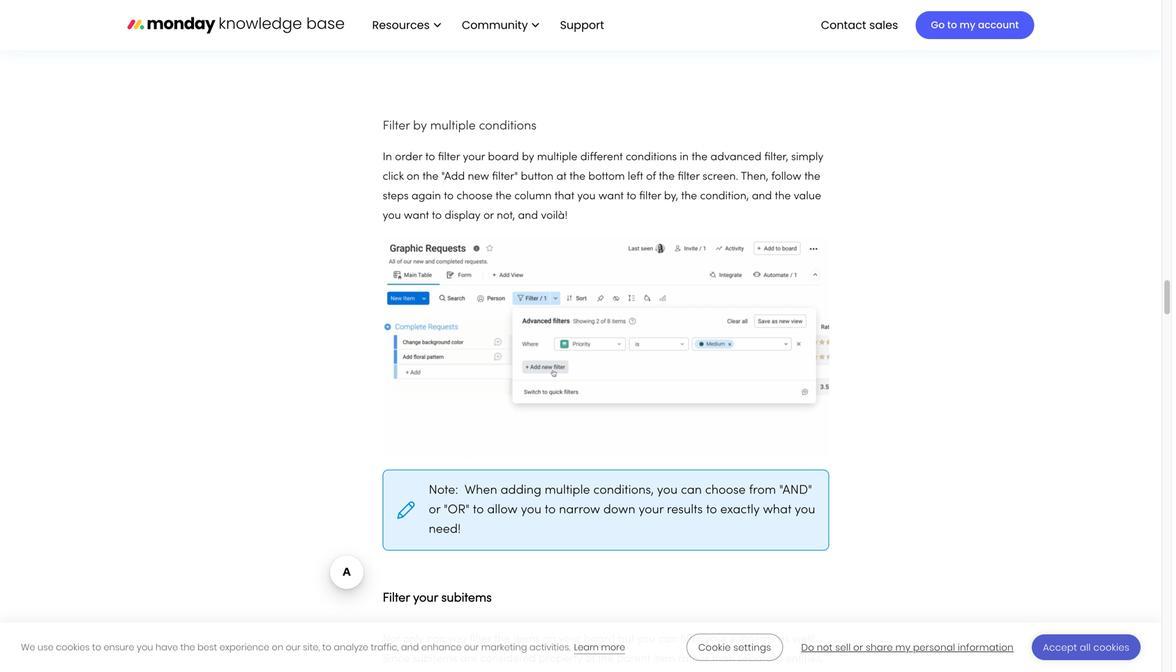 Task type: locate. For each thing, give the bounding box(es) containing it.
the right the in
[[692, 152, 708, 163]]

1 horizontal spatial and
[[518, 211, 538, 221]]

separate
[[738, 654, 783, 664]]

cookie settings
[[699, 641, 771, 654]]

want down bottom
[[599, 191, 624, 202]]

to right results
[[706, 504, 717, 516]]

2 horizontal spatial and
[[752, 191, 772, 202]]

your
[[463, 152, 485, 163], [639, 504, 664, 516], [413, 593, 438, 604], [559, 634, 581, 645], [705, 634, 727, 645]]

the up by,
[[659, 172, 675, 182]]

multiple inside in order to filter your board by multiple different conditions in the advanced filter, simply click on the "add new filter" button at the bottom left of the filter screen. then, follow the steps again to choose the column that you want to filter by, the condition, and the value you want to display or not, and voilà!
[[537, 152, 578, 163]]

filter
[[438, 152, 460, 163], [678, 172, 700, 182], [639, 191, 661, 202], [470, 634, 492, 645], [680, 634, 702, 645]]

2 horizontal spatial or
[[854, 641, 863, 654]]

of inside in order to filter your board by multiple different conditions in the advanced filter, simply click on the "add new filter" button at the bottom left of the filter screen. then, follow the steps again to choose the column that you want to filter by, the condition, and the value you want to display or not, and voilà!
[[646, 172, 656, 182]]

0 vertical spatial by
[[413, 120, 427, 132]]

0 horizontal spatial of
[[586, 654, 595, 664]]

our up are
[[464, 641, 479, 654]]

resources link
[[365, 13, 448, 37]]

we use cookies to ensure you have the best experience on our site, to analyze traffic, and enhance our marketing activities. learn more
[[21, 641, 625, 654]]

0 vertical spatial choose
[[457, 191, 493, 202]]

2 cookies from the left
[[1094, 641, 1130, 654]]

1 horizontal spatial board
[[584, 634, 615, 645]]

1 horizontal spatial or
[[484, 211, 494, 221]]

follow
[[772, 172, 802, 182]]

2 horizontal spatial can
[[681, 485, 702, 497]]

of down learn
[[586, 654, 595, 664]]

0 horizontal spatial my
[[896, 641, 911, 654]]

cpt2112061224 1092x542.gif image
[[383, 237, 829, 459]]

0 horizontal spatial cookies
[[56, 641, 90, 654]]

to left ensure
[[92, 641, 101, 654]]

can
[[681, 485, 702, 497], [427, 634, 446, 645], [659, 634, 677, 645]]

1 horizontal spatial can
[[659, 634, 677, 645]]

your inside in order to filter your board by multiple different conditions in the advanced filter, simply click on the "add new filter" button at the bottom left of the filter screen. then, follow the steps again to choose the column that you want to filter by, the condition, and the value you want to display or not, and voilà!
[[463, 152, 485, 163]]

the up again
[[423, 172, 439, 182]]

do not sell or share my personal information
[[801, 641, 1014, 654]]

or inside the when adding multiple conditions, you can choose from "and" or "or" to allow you to narrow down your results to exactly what you need!
[[429, 504, 441, 516]]

that
[[555, 191, 575, 202]]

cookie
[[699, 641, 731, 654]]

the up the considered
[[495, 634, 511, 645]]

multiple inside the when adding multiple conditions, you can choose from "and" or "or" to allow you to narrow down your results to exactly what you need!
[[545, 485, 590, 497]]

0 vertical spatial my
[[960, 18, 976, 32]]

conditions inside in order to filter your board by multiple different conditions in the advanced filter, simply click on the "add new filter" button at the bottom left of the filter screen. then, follow the steps again to choose the column that you want to filter by, the condition, and the value you want to display or not, and voilà!
[[626, 152, 677, 163]]

2 vertical spatial multiple
[[545, 485, 590, 497]]

choose inside the when adding multiple conditions, you can choose from "and" or "or" to allow you to narrow down your results to exactly what you need!
[[705, 485, 746, 497]]

1 cookies from the left
[[56, 641, 90, 654]]

conditions up left
[[626, 152, 677, 163]]

want down again
[[404, 211, 429, 221]]

0 horizontal spatial and
[[401, 641, 419, 654]]

subitems up separate
[[730, 634, 775, 645]]

since
[[383, 654, 410, 664]]

can right 'only'
[[427, 634, 446, 645]]

cookies right use
[[56, 641, 90, 654]]

my right the share
[[896, 641, 911, 654]]

experience
[[220, 641, 269, 654]]

1 horizontal spatial choose
[[705, 485, 746, 497]]

sales
[[870, 17, 898, 33]]

0 horizontal spatial conditions
[[479, 120, 537, 132]]

0 vertical spatial multiple
[[430, 120, 476, 132]]

dialog
[[0, 623, 1162, 672]]

you up are
[[448, 634, 467, 645]]

1 vertical spatial my
[[896, 641, 911, 654]]

of inside not only can you filter the items on your board but you can filter your subitems as well! since subitems are considered property of the parent item rather than separate entities
[[586, 654, 595, 664]]

1 horizontal spatial cookies
[[1094, 641, 1130, 654]]

can up item
[[659, 634, 677, 645]]

0 vertical spatial filter
[[383, 120, 410, 132]]

my inside go to my account link
[[960, 18, 976, 32]]

board up filter" at the top left of the page
[[488, 152, 519, 163]]

cookies
[[56, 641, 90, 654], [1094, 641, 1130, 654]]

multiple up narrow
[[545, 485, 590, 497]]

support link
[[553, 13, 616, 37], [560, 17, 609, 33]]

board inside not only can you filter the items on your board but you can filter your subitems as well! since subitems are considered property of the parent item rather than separate entities
[[584, 634, 615, 645]]

choose
[[457, 191, 493, 202], [705, 485, 746, 497]]

your inside the when adding multiple conditions, you can choose from "and" or "or" to allow you to narrow down your results to exactly what you need!
[[639, 504, 664, 516]]

0 vertical spatial subitems
[[441, 593, 492, 604]]

multiple
[[430, 120, 476, 132], [537, 152, 578, 163], [545, 485, 590, 497]]

1 horizontal spatial our
[[464, 641, 479, 654]]

2 vertical spatial subitems
[[413, 654, 457, 664]]

by up button
[[522, 152, 534, 163]]

you
[[578, 191, 596, 202], [383, 211, 401, 221], [657, 485, 678, 497], [521, 504, 542, 516], [795, 504, 816, 516], [448, 634, 467, 645], [637, 634, 656, 645], [137, 641, 153, 654]]

0 horizontal spatial board
[[488, 152, 519, 163]]

my right go
[[960, 18, 976, 32]]

1 vertical spatial filter
[[383, 593, 410, 604]]

1 vertical spatial board
[[584, 634, 615, 645]]

our left site, on the left bottom
[[286, 641, 301, 654]]

1 vertical spatial or
[[429, 504, 441, 516]]

steps
[[383, 191, 409, 202]]

your right down
[[639, 504, 664, 516]]

to
[[948, 18, 957, 32], [425, 152, 435, 163], [444, 191, 454, 202], [627, 191, 637, 202], [432, 211, 442, 221], [473, 504, 484, 516], [545, 504, 556, 516], [706, 504, 717, 516], [92, 641, 101, 654], [322, 641, 332, 654]]

in
[[383, 152, 392, 163]]

well!
[[793, 634, 815, 645]]

simply
[[792, 152, 824, 163]]

on inside not only can you filter the items on your board but you can filter your subitems as well! since subitems are considered property of the parent item rather than separate entities
[[543, 634, 556, 645]]

cookies right all
[[1094, 641, 1130, 654]]

than
[[712, 654, 735, 664]]

multiple for adding
[[545, 485, 590, 497]]

to down the "add
[[444, 191, 454, 202]]

1 vertical spatial conditions
[[626, 152, 677, 163]]

my inside do not sell or share my personal information 'button'
[[896, 641, 911, 654]]

go to my account
[[931, 18, 1019, 32]]

your up the new
[[463, 152, 485, 163]]

0 vertical spatial of
[[646, 172, 656, 182]]

and down then,
[[752, 191, 772, 202]]

1 horizontal spatial want
[[599, 191, 624, 202]]

conditions
[[479, 120, 537, 132], [626, 152, 677, 163]]

to right the 'order'
[[425, 152, 435, 163]]

board left but
[[584, 634, 615, 645]]

2 horizontal spatial on
[[543, 634, 556, 645]]

multiple up at
[[537, 152, 578, 163]]

can up results
[[681, 485, 702, 497]]

information
[[958, 641, 1014, 654]]

1 horizontal spatial conditions
[[626, 152, 677, 163]]

0 horizontal spatial on
[[272, 641, 283, 654]]

1 vertical spatial want
[[404, 211, 429, 221]]

1 vertical spatial choose
[[705, 485, 746, 497]]

accept
[[1043, 641, 1078, 654]]

2 filter from the top
[[383, 593, 410, 604]]

subitems down the enhance
[[413, 654, 457, 664]]

you up results
[[657, 485, 678, 497]]

order
[[395, 152, 423, 163]]

1 horizontal spatial my
[[960, 18, 976, 32]]

2 vertical spatial and
[[401, 641, 419, 654]]

the right by,
[[681, 191, 697, 202]]

or left not,
[[484, 211, 494, 221]]

0 vertical spatial board
[[488, 152, 519, 163]]

multiple for by
[[430, 120, 476, 132]]

you right 'that'
[[578, 191, 596, 202]]

subitems up the enhance
[[441, 593, 492, 604]]

subitems
[[441, 593, 492, 604], [730, 634, 775, 645], [413, 654, 457, 664]]

multiple up the "add
[[430, 120, 476, 132]]

or up need!
[[429, 504, 441, 516]]

resources
[[372, 17, 430, 33]]

on right 'click'
[[407, 172, 420, 182]]

or
[[484, 211, 494, 221], [429, 504, 441, 516], [854, 641, 863, 654]]

cookies for use
[[56, 641, 90, 654]]

but
[[618, 634, 635, 645]]

1 horizontal spatial by
[[522, 152, 534, 163]]

and up since
[[401, 641, 419, 654]]

accept all cookies
[[1043, 641, 1130, 654]]

0 vertical spatial or
[[484, 211, 494, 221]]

not only can you filter the items on your board but you can filter your subitems as well! since subitems are considered property of the parent item rather than separate entities
[[383, 634, 824, 672]]

to right site, on the left bottom
[[322, 641, 332, 654]]

main element
[[358, 0, 1035, 50]]

cookie settings button
[[687, 634, 783, 661]]

1 filter from the top
[[383, 120, 410, 132]]

results
[[667, 504, 703, 516]]

by
[[413, 120, 427, 132], [522, 152, 534, 163]]

or right sell
[[854, 641, 863, 654]]

on up property
[[543, 634, 556, 645]]

0 horizontal spatial choose
[[457, 191, 493, 202]]

cookies inside button
[[1094, 641, 1130, 654]]

to right go
[[948, 18, 957, 32]]

not
[[383, 634, 400, 645]]

of right left
[[646, 172, 656, 182]]

you left have
[[137, 641, 153, 654]]

filter up in
[[383, 120, 410, 132]]

exactly
[[721, 504, 760, 516]]

button
[[521, 172, 554, 182]]

learn more link
[[574, 641, 625, 654]]

on right "experience"
[[272, 641, 283, 654]]

0 horizontal spatial or
[[429, 504, 441, 516]]

1 horizontal spatial on
[[407, 172, 420, 182]]

list
[[358, 0, 616, 50]]

want
[[599, 191, 624, 202], [404, 211, 429, 221]]

0 horizontal spatial by
[[413, 120, 427, 132]]

0 vertical spatial want
[[599, 191, 624, 202]]

1 vertical spatial subitems
[[730, 634, 775, 645]]

filter up the "add
[[438, 152, 460, 163]]

1 vertical spatial by
[[522, 152, 534, 163]]

adding
[[501, 485, 542, 497]]

settings
[[734, 641, 771, 654]]

2 vertical spatial or
[[854, 641, 863, 654]]

display
[[445, 211, 481, 221]]

filter for filter your subitems
[[383, 593, 410, 604]]

community link
[[455, 13, 546, 37]]

can inside the when adding multiple conditions, you can choose from "and" or "or" to allow you to narrow down your results to exactly what you need!
[[681, 485, 702, 497]]

1 vertical spatial of
[[586, 654, 595, 664]]

you down "and"
[[795, 504, 816, 516]]

what
[[763, 504, 792, 516]]

filter down the in
[[678, 172, 700, 182]]

our
[[286, 641, 301, 654], [464, 641, 479, 654]]

go
[[931, 18, 945, 32]]

my
[[960, 18, 976, 32], [896, 641, 911, 654]]

conditions up filter" at the top left of the page
[[479, 120, 537, 132]]

choose down the new
[[457, 191, 493, 202]]

by inside in order to filter your board by multiple different conditions in the advanced filter, simply click on the "add new filter" button at the bottom left of the filter screen. then, follow the steps again to choose the column that you want to filter by, the condition, and the value you want to display or not, and voilà!
[[522, 152, 534, 163]]

on
[[407, 172, 420, 182], [543, 634, 556, 645], [272, 641, 283, 654]]

1 vertical spatial multiple
[[537, 152, 578, 163]]

filter up are
[[470, 634, 492, 645]]

by up the 'order'
[[413, 120, 427, 132]]

the left best
[[180, 641, 195, 654]]

1 horizontal spatial of
[[646, 172, 656, 182]]

cookies for all
[[1094, 641, 1130, 654]]

and down column
[[518, 211, 538, 221]]

0 horizontal spatial our
[[286, 641, 301, 654]]

choose up exactly
[[705, 485, 746, 497]]

filter up not
[[383, 593, 410, 604]]



Task type: vqa. For each thing, say whether or not it's contained in the screenshot.
main content containing What can we help you with?
no



Task type: describe. For each thing, give the bounding box(es) containing it.
to left narrow
[[545, 504, 556, 516]]

1 our from the left
[[286, 641, 301, 654]]

value
[[794, 191, 821, 202]]

do not sell or share my personal information button
[[790, 634, 1025, 660]]

learn
[[574, 641, 599, 654]]

not
[[817, 641, 833, 654]]

filter,
[[765, 152, 789, 163]]

0 horizontal spatial want
[[404, 211, 429, 221]]

board inside in order to filter your board by multiple different conditions in the advanced filter, simply click on the "add new filter" button at the bottom left of the filter screen. then, follow the steps again to choose the column that you want to filter by, the condition, and the value you want to display or not, and voilà!
[[488, 152, 519, 163]]

you down steps
[[383, 211, 401, 221]]

filter"
[[492, 172, 518, 182]]

at
[[557, 172, 567, 182]]

you right but
[[637, 634, 656, 645]]

advanced
[[711, 152, 762, 163]]

or inside 'button'
[[854, 641, 863, 654]]

filter for filter by multiple conditions
[[383, 120, 410, 132]]

marketing
[[481, 641, 527, 654]]

parent
[[617, 654, 651, 664]]

contact sales link
[[814, 13, 905, 37]]

filter your subitems link
[[383, 585, 495, 607]]

again
[[412, 191, 441, 202]]

dialog containing cookie settings
[[0, 623, 1162, 672]]

when adding multiple conditions, you can choose from "and" or "or" to allow you to narrow down your results to exactly what you need!
[[429, 485, 816, 536]]

contact
[[821, 17, 867, 33]]

choose inside in order to filter your board by multiple different conditions in the advanced filter, simply click on the "add new filter" button at the bottom left of the filter screen. then, follow the steps again to choose the column that you want to filter by, the condition, and the value you want to display or not, and voilà!
[[457, 191, 493, 202]]

as
[[778, 634, 790, 645]]

items
[[513, 634, 540, 645]]

you inside dialog
[[137, 641, 153, 654]]

by,
[[664, 191, 678, 202]]

to down again
[[432, 211, 442, 221]]

ensure
[[104, 641, 134, 654]]

do
[[801, 641, 815, 654]]

"add
[[442, 172, 465, 182]]

have
[[156, 641, 178, 654]]

when
[[465, 485, 497, 497]]

the inside dialog
[[180, 641, 195, 654]]

community
[[462, 17, 528, 33]]

in
[[680, 152, 689, 163]]

or inside in order to filter your board by multiple different conditions in the advanced filter, simply click on the "add new filter" button at the bottom left of the filter screen. then, follow the steps again to choose the column that you want to filter by, the condition, and the value you want to display or not, and voilà!
[[484, 211, 494, 221]]

your up than
[[705, 634, 727, 645]]

"or"
[[444, 504, 470, 516]]

filter up rather
[[680, 634, 702, 645]]

bottom
[[589, 172, 625, 182]]

site,
[[303, 641, 320, 654]]

filter by multiple conditions
[[383, 120, 540, 132]]

the down filter" at the top left of the page
[[496, 191, 512, 202]]

filter left by,
[[639, 191, 661, 202]]

share
[[866, 641, 893, 654]]

traffic,
[[371, 641, 399, 654]]

you down adding
[[521, 504, 542, 516]]

column
[[515, 191, 552, 202]]

the up value on the top right
[[805, 172, 821, 182]]

item
[[653, 654, 675, 664]]

to down when
[[473, 504, 484, 516]]

new
[[468, 172, 489, 182]]

0 vertical spatial conditions
[[479, 120, 537, 132]]

need!
[[429, 524, 461, 536]]

voilà!
[[541, 211, 568, 221]]

we
[[21, 641, 35, 654]]

narrow
[[559, 504, 600, 516]]

your up property
[[559, 634, 581, 645]]

property
[[539, 654, 583, 664]]

on inside dialog
[[272, 641, 283, 654]]

accept all cookies button
[[1032, 634, 1141, 660]]

left
[[628, 172, 643, 182]]

1 vertical spatial and
[[518, 211, 538, 221]]

rather
[[678, 654, 709, 664]]

"and"
[[780, 485, 812, 497]]

use
[[38, 641, 54, 654]]

go to my account link
[[916, 11, 1035, 39]]

account
[[978, 18, 1019, 32]]

click
[[383, 172, 404, 182]]

are
[[460, 654, 477, 664]]

2 our from the left
[[464, 641, 479, 654]]

to inside main element
[[948, 18, 957, 32]]

considered
[[480, 654, 536, 664]]

not,
[[497, 211, 515, 221]]

different
[[581, 152, 623, 163]]

activities.
[[530, 641, 571, 654]]

best
[[198, 641, 217, 654]]

filter your subitems
[[383, 593, 495, 604]]

your up 'only'
[[413, 593, 438, 604]]

0 vertical spatial and
[[752, 191, 772, 202]]

contact sales
[[821, 17, 898, 33]]

the right at
[[570, 172, 586, 182]]

note:
[[429, 485, 462, 497]]

the down more
[[598, 654, 614, 664]]

screen.
[[703, 172, 739, 182]]

on inside in order to filter your board by multiple different conditions in the advanced filter, simply click on the "add new filter" button at the bottom left of the filter screen. then, follow the steps again to choose the column that you want to filter by, the condition, and the value you want to display or not, and voilà!
[[407, 172, 420, 182]]

support
[[560, 17, 604, 33]]

more
[[601, 641, 625, 654]]

sell
[[836, 641, 851, 654]]

enhance
[[421, 641, 462, 654]]

and inside dialog
[[401, 641, 419, 654]]

the down follow
[[775, 191, 791, 202]]

in order to filter your board by multiple different conditions in the advanced filter, simply click on the "add new filter" button at the bottom left of the filter screen. then, follow the steps again to choose the column that you want to filter by, the condition, and the value you want to display or not, and voilà!
[[383, 152, 824, 221]]

list containing resources
[[358, 0, 616, 50]]

then,
[[741, 172, 769, 182]]

0 horizontal spatial can
[[427, 634, 446, 645]]

all
[[1080, 641, 1091, 654]]

monday.com logo image
[[127, 10, 344, 39]]

allow
[[487, 504, 518, 516]]

condition,
[[700, 191, 749, 202]]

personal
[[913, 641, 956, 654]]

only
[[403, 634, 424, 645]]

conditions,
[[594, 485, 654, 497]]

to down left
[[627, 191, 637, 202]]

analyze
[[334, 641, 368, 654]]



